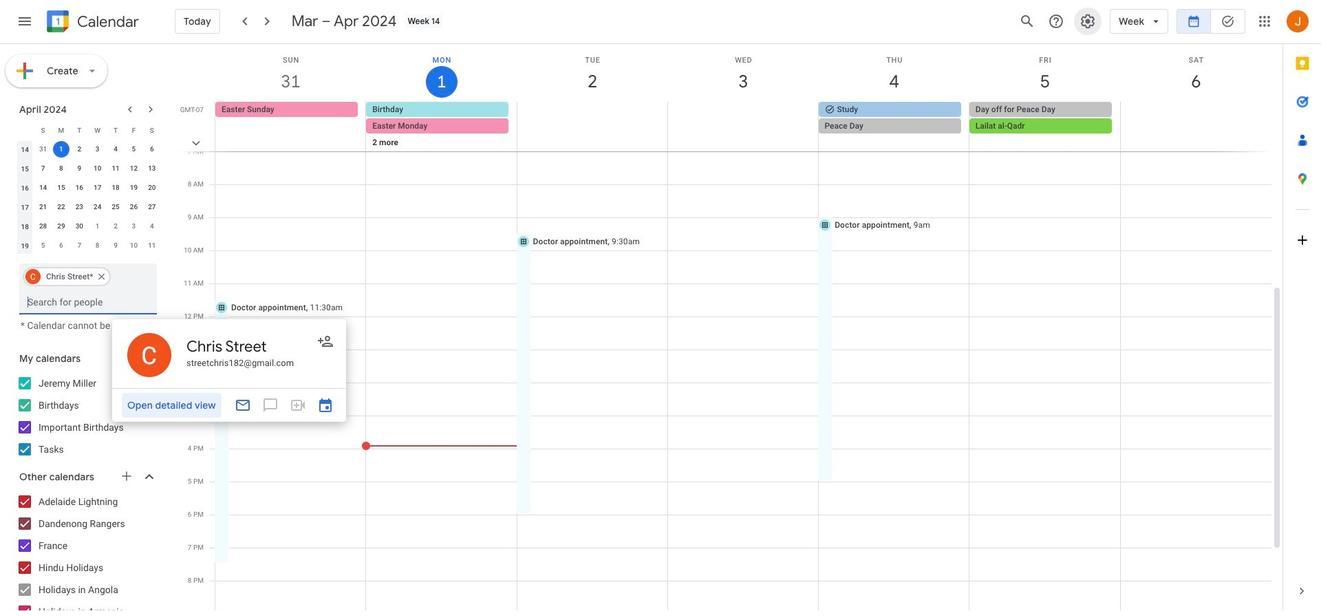 Task type: locate. For each thing, give the bounding box(es) containing it.
column header
[[16, 120, 34, 140]]

heading
[[74, 13, 139, 30]]

grid
[[176, 44, 1283, 611]]

13 element
[[144, 160, 160, 177]]

17 element
[[89, 180, 106, 196]]

information card element
[[112, 319, 346, 422]]

10 element
[[89, 160, 106, 177]]

row
[[209, 102, 1283, 168], [16, 120, 161, 140], [16, 140, 161, 159], [16, 159, 161, 178], [16, 178, 161, 198], [16, 198, 161, 217], [16, 217, 161, 236], [16, 236, 161, 255]]

cell
[[366, 102, 517, 168], [517, 102, 668, 168], [668, 102, 819, 168], [819, 102, 970, 168], [970, 102, 1120, 168], [1120, 102, 1271, 168], [52, 140, 70, 159]]

16 element
[[71, 180, 88, 196]]

heading inside calendar element
[[74, 13, 139, 30]]

None search field
[[0, 258, 171, 331]]

may 1 element
[[89, 218, 106, 235]]

14 element
[[35, 180, 51, 196]]

5 element
[[126, 141, 142, 158]]

may 10 element
[[126, 237, 142, 254]]

april 2024 grid
[[13, 120, 161, 255]]

15 element
[[53, 180, 69, 196]]

6 element
[[144, 141, 160, 158]]

26 element
[[126, 199, 142, 215]]

settings menu image
[[1080, 13, 1096, 30]]

18 element
[[107, 180, 124, 196]]

12 element
[[126, 160, 142, 177]]

1, today element
[[53, 141, 69, 158]]

may 4 element
[[144, 218, 160, 235]]

tab list
[[1284, 44, 1321, 572]]

Search for people text field
[[28, 290, 149, 315]]

9 element
[[71, 160, 88, 177]]

22 element
[[53, 199, 69, 215]]

27 element
[[144, 199, 160, 215]]

row group
[[16, 140, 161, 255]]

may 3 element
[[126, 218, 142, 235]]

8 element
[[53, 160, 69, 177]]

chris street, selected option
[[23, 266, 111, 288]]

30 element
[[71, 218, 88, 235]]

19 element
[[126, 180, 142, 196]]

calendar element
[[44, 8, 139, 38]]

3 element
[[89, 141, 106, 158]]

7 element
[[35, 160, 51, 177]]



Task type: describe. For each thing, give the bounding box(es) containing it.
29 element
[[53, 218, 69, 235]]

other calendars list
[[3, 491, 171, 611]]

may 6 element
[[53, 237, 69, 254]]

my calendars list
[[3, 372, 171, 460]]

cell inside april 2024 grid
[[52, 140, 70, 159]]

25 element
[[107, 199, 124, 215]]

main drawer image
[[17, 13, 33, 30]]

24 element
[[89, 199, 106, 215]]

21 element
[[35, 199, 51, 215]]

may 8 element
[[89, 237, 106, 254]]

28 element
[[35, 218, 51, 235]]

2 element
[[71, 141, 88, 158]]

row group inside april 2024 grid
[[16, 140, 161, 255]]

23 element
[[71, 199, 88, 215]]

may 9 element
[[107, 237, 124, 254]]

may 7 element
[[71, 237, 88, 254]]

march 31 element
[[35, 141, 51, 158]]

column header inside april 2024 grid
[[16, 120, 34, 140]]

may 11 element
[[144, 237, 160, 254]]

may 5 element
[[35, 237, 51, 254]]

4 element
[[107, 141, 124, 158]]

20 element
[[144, 180, 160, 196]]

11 element
[[107, 160, 124, 177]]

add other calendars image
[[120, 469, 134, 483]]

may 2 element
[[107, 218, 124, 235]]

selected people list box
[[19, 264, 157, 290]]



Task type: vqa. For each thing, say whether or not it's contained in the screenshot.
row group within the the April 2024 grid
yes



